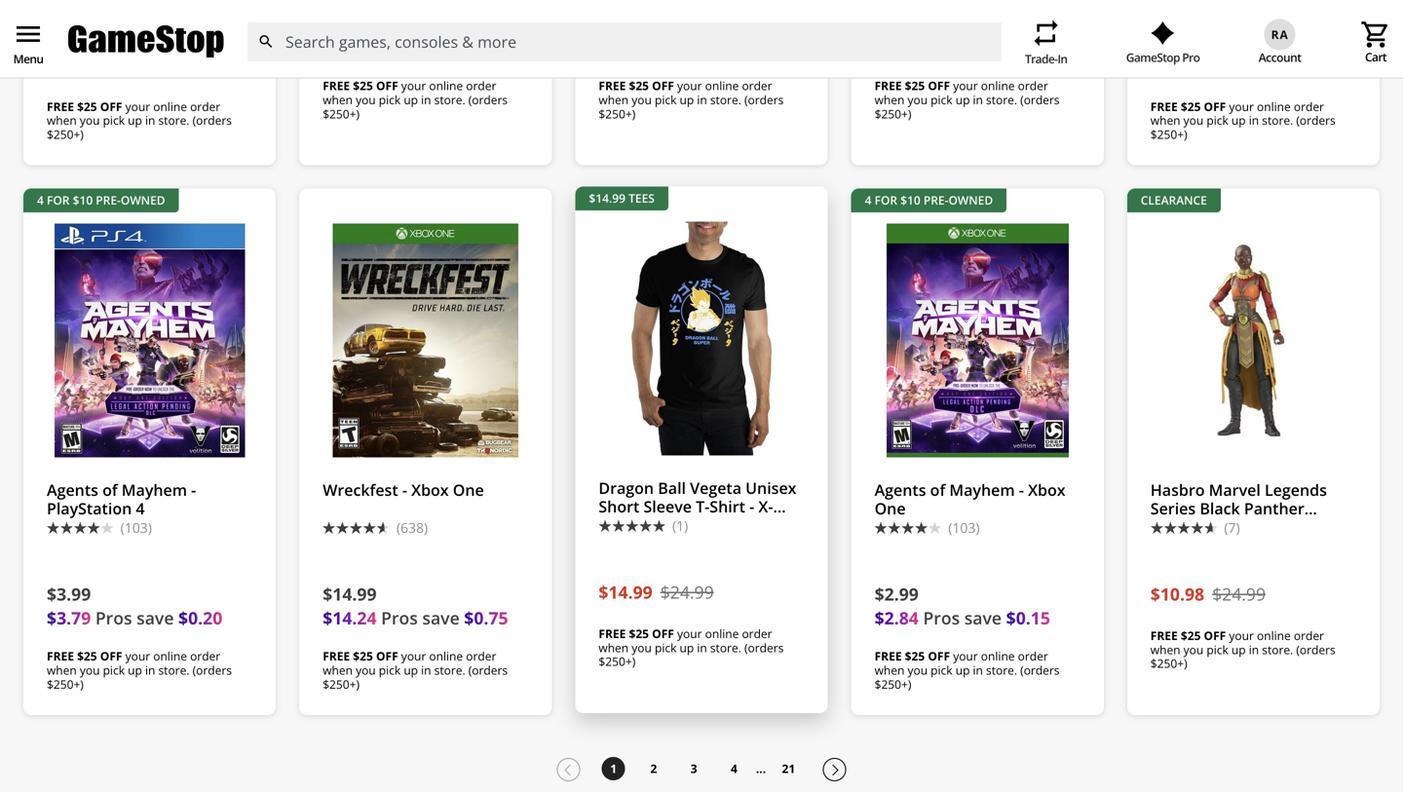 Task type: describe. For each thing, give the bounding box(es) containing it.
in
[[1058, 50, 1068, 67]]

$2.84
[[875, 606, 919, 630]]

hasbro marvel legends series black panther okoye action figure
[[1151, 480, 1328, 538]]

track order
[[1108, 44, 1179, 63]]

gamestop pro icon image
[[1151, 21, 1176, 45]]

pre-owned link
[[615, 44, 685, 63]]

$2.84 pros save $0.15
[[875, 606, 1051, 630]]

(638)
[[397, 519, 428, 537]]

gamestop pro link
[[1127, 21, 1200, 65]]

$24.99 for $14.99 $24.99
[[661, 580, 714, 604]]

hasbro
[[1151, 480, 1205, 500]]

pros down (638)
[[381, 606, 418, 630]]

shop my store link
[[16, 44, 105, 63]]

...
[[756, 761, 766, 777]]

top deals
[[523, 44, 584, 63]]

4 inside agents of mayhem - playstation 4
[[136, 498, 145, 519]]

pre-
[[615, 44, 640, 63]]

wreckfest
[[323, 480, 398, 500]]

day
[[191, 44, 215, 63]]

center
[[1348, 44, 1388, 63]]

1 vertical spatial $14.24
[[323, 606, 377, 630]]

mayhem for $3.99
[[122, 480, 187, 500]]

top deals link
[[523, 44, 584, 63]]

21
[[782, 761, 796, 777]]

agents of mayhem - playstation 4
[[47, 480, 196, 519]]

$0.15
[[1007, 606, 1051, 630]]

same
[[153, 44, 188, 63]]

ra account
[[1259, 26, 1302, 65]]

pre- for $3.99
[[96, 192, 121, 208]]

collectibles
[[716, 44, 786, 63]]

1 xbox from the left
[[411, 480, 449, 500]]

ben
[[1233, 44, 1256, 63]]

2
[[651, 761, 657, 777]]

one inside agents of mayhem - xbox one
[[875, 498, 906, 519]]

consoles
[[817, 44, 873, 63]]

deals
[[550, 44, 584, 63]]

4 for $10 pre-owned for $2.99
[[865, 192, 993, 208]]

$14.99 tees
[[589, 190, 655, 206]]

$12.34
[[47, 56, 101, 80]]

same day delivery
[[153, 44, 268, 63]]

new releases
[[406, 44, 492, 63]]

games
[[942, 44, 986, 63]]

menu
[[13, 51, 43, 67]]

mayhem for $2.99
[[950, 480, 1015, 500]]

0 vertical spatial $14.24
[[1151, 56, 1205, 80]]

unisex
[[746, 478, 797, 499]]

$3.99
[[47, 582, 91, 606]]

agents for $3.99
[[47, 480, 98, 500]]

shopping_cart cart
[[1361, 19, 1392, 65]]

save for $12.34 pros save $0.65
[[146, 56, 184, 80]]

save for $3.79 pros save $0.20
[[137, 606, 174, 630]]

$12.99
[[47, 32, 101, 56]]

menu
[[13, 19, 44, 50]]

x-
[[759, 496, 773, 517]]

pros right pro
[[1209, 56, 1246, 80]]

$3.79
[[47, 606, 91, 630]]

playstation
[[47, 498, 132, 519]]

marvel
[[1209, 480, 1261, 500]]

(7)
[[1225, 519, 1241, 537]]

video
[[904, 44, 939, 63]]

shopping_cart
[[1361, 19, 1392, 50]]

same day delivery link
[[153, 44, 268, 63]]

gamestop
[[1127, 49, 1180, 65]]

cart
[[1366, 49, 1387, 65]]

menu menu
[[13, 19, 44, 67]]

$10.98 $24.99
[[1151, 582, 1266, 606]]

$10.98
[[1151, 582, 1205, 606]]

digital store
[[300, 44, 375, 63]]

ball
[[658, 478, 686, 499]]

agents of mayhem - playstation 4 image
[[39, 224, 260, 458]]

t-
[[696, 496, 710, 517]]

1 link
[[602, 757, 626, 781]]

shop
[[16, 44, 47, 63]]

0 horizontal spatial one
[[453, 480, 484, 500]]

video games
[[904, 44, 986, 63]]

tees
[[629, 190, 655, 206]]

search search field
[[247, 22, 1002, 61]]

$0.65
[[188, 56, 232, 80]]

$10 for $3.99
[[73, 192, 93, 208]]

repeat trade-in
[[1025, 18, 1068, 67]]

okoye
[[1151, 517, 1199, 538]]

panther
[[1245, 498, 1305, 519]]

hasbro marvel legends series black panther okoye action figure image
[[1143, 224, 1365, 458]]

$14.99 $24.99
[[599, 580, 714, 604]]

large
[[599, 515, 641, 536]]

top
[[523, 44, 546, 63]]

sleeve
[[644, 496, 692, 517]]

owned
[[640, 44, 685, 63]]

2 link
[[642, 757, 666, 781]]

digital
[[300, 44, 339, 63]]

track order link
[[1088, 44, 1179, 63]]



Task type: locate. For each thing, give the bounding box(es) containing it.
free
[[323, 78, 350, 94], [599, 78, 626, 94], [875, 78, 902, 94], [47, 98, 74, 114], [1151, 98, 1178, 114], [599, 626, 626, 642], [1151, 628, 1178, 644], [47, 648, 74, 664], [323, 648, 350, 664], [875, 648, 902, 664]]

owned
[[121, 192, 165, 208], [949, 192, 993, 208]]

1 (103) from the left
[[121, 519, 152, 537]]

agents of mayhem - xbox one image
[[867, 224, 1089, 458]]

3
[[691, 761, 698, 777]]

agents inside agents of mayhem - playstation 4
[[47, 480, 98, 500]]

ra
[[1272, 26, 1289, 42]]

2 (103) from the left
[[949, 519, 980, 537]]

1 mayhem from the left
[[122, 480, 187, 500]]

0 horizontal spatial $10
[[73, 192, 93, 208]]

of for $2.99
[[931, 480, 946, 500]]

up
[[404, 92, 418, 108], [680, 92, 694, 108], [956, 92, 970, 108], [128, 112, 142, 128], [1232, 112, 1246, 128], [680, 640, 694, 656], [1232, 642, 1246, 658], [128, 662, 142, 678], [404, 662, 418, 678], [956, 662, 970, 678]]

2 owned from the left
[[949, 192, 993, 208]]

0 horizontal spatial pre-
[[96, 192, 121, 208]]

wreckfest - xbox one image
[[315, 224, 537, 458]]

mayhem inside agents of mayhem - xbox one
[[950, 480, 1015, 500]]

1 horizontal spatial $14.99 $14.24 pros save $0.75
[[1151, 32, 1337, 80]]

2 store from the left
[[342, 44, 375, 63]]

owned for $3.99
[[121, 192, 165, 208]]

0 horizontal spatial of
[[102, 480, 118, 500]]

- inside agents of mayhem - xbox one
[[1019, 480, 1024, 500]]

action
[[1203, 517, 1251, 538]]

vegeta
[[690, 478, 742, 499]]

consoles link
[[817, 44, 873, 63]]

dragon ball vegeta unisex short sleeve t-shirt - x- large
[[599, 478, 797, 536]]

2 pre- from the left
[[924, 192, 949, 208]]

2 mayhem from the left
[[950, 480, 1015, 500]]

off
[[376, 78, 398, 94], [652, 78, 674, 94], [928, 78, 950, 94], [100, 98, 122, 114], [1204, 98, 1227, 114], [652, 626, 674, 642], [1204, 628, 1227, 644], [100, 648, 122, 664], [376, 648, 398, 664], [928, 648, 950, 664]]

(103) for $2.99
[[949, 519, 980, 537]]

0 horizontal spatial for
[[47, 192, 70, 208]]

1 horizontal spatial for
[[875, 192, 898, 208]]

ben white payload center
[[1233, 44, 1388, 63]]

0 horizontal spatial $14.99 $14.24 pros save $0.75
[[323, 582, 508, 630]]

(orders
[[469, 92, 508, 108], [745, 92, 784, 108], [1021, 92, 1060, 108], [193, 112, 232, 128], [1297, 112, 1336, 128], [745, 640, 784, 656], [1297, 642, 1336, 658], [193, 662, 232, 678], [469, 662, 508, 678], [1021, 662, 1060, 678]]

4 link
[[723, 757, 746, 781]]

0 horizontal spatial (103)
[[121, 519, 152, 537]]

$10 for $2.99
[[901, 192, 921, 208]]

21 link
[[776, 757, 802, 781]]

search
[[258, 33, 275, 50]]

1 agents from the left
[[47, 480, 98, 500]]

1 horizontal spatial of
[[931, 480, 946, 500]]

2 xbox from the left
[[1028, 480, 1066, 500]]

2 $10 from the left
[[901, 192, 921, 208]]

$12.34 pros save $0.65
[[47, 56, 232, 80]]

$14.99 $14.24 pros save $0.75
[[1151, 32, 1337, 80], [323, 582, 508, 630]]

0 vertical spatial $14.99 $14.24 pros save $0.75
[[1151, 32, 1337, 80]]

1 $10 from the left
[[73, 192, 93, 208]]

$250+)
[[323, 106, 360, 122], [599, 106, 636, 122], [875, 106, 912, 122], [47, 126, 84, 142], [1151, 126, 1188, 142], [599, 654, 636, 670], [1151, 656, 1188, 672], [47, 676, 84, 692], [323, 676, 360, 692], [875, 676, 912, 692]]

for for $2.99
[[875, 192, 898, 208]]

account
[[1259, 49, 1302, 65]]

short
[[599, 496, 640, 517]]

payload
[[1297, 44, 1345, 63]]

my
[[50, 44, 69, 63]]

store.
[[434, 92, 466, 108], [710, 92, 742, 108], [987, 92, 1018, 108], [158, 112, 190, 128], [1263, 112, 1294, 128], [710, 640, 742, 656], [1263, 642, 1294, 658], [158, 662, 190, 678], [434, 662, 466, 678], [987, 662, 1018, 678]]

save for $2.84 pros save $0.15
[[965, 606, 1002, 630]]

store
[[72, 44, 105, 63], [342, 44, 375, 63]]

one
[[453, 480, 484, 500], [875, 498, 906, 519]]

of
[[102, 480, 118, 500], [931, 480, 946, 500]]

1 horizontal spatial (103)
[[949, 519, 980, 537]]

-
[[191, 480, 196, 500], [402, 480, 407, 500], [1019, 480, 1024, 500], [750, 496, 755, 517]]

pre-owned
[[615, 44, 685, 63]]

for
[[47, 192, 70, 208], [875, 192, 898, 208]]

pros for $2.84 pros save $0.15
[[924, 606, 960, 630]]

4 for $10 pre-owned for $3.99
[[37, 192, 165, 208]]

2 4 for $10 pre-owned from the left
[[865, 192, 993, 208]]

1 horizontal spatial $0.75
[[1292, 56, 1337, 80]]

white
[[1259, 44, 1294, 63]]

$24.99 for $10.98 $24.99
[[1213, 582, 1266, 606]]

1 store from the left
[[72, 44, 105, 63]]

2 for from the left
[[875, 192, 898, 208]]

0 horizontal spatial $24.99
[[661, 580, 714, 604]]

0 horizontal spatial owned
[[121, 192, 165, 208]]

1 owned from the left
[[121, 192, 165, 208]]

series
[[1151, 498, 1196, 519]]

figure
[[1255, 517, 1302, 538]]

dragon ball vegeta unisex short sleeve t-shirt - x-large image
[[591, 222, 813, 456]]

0 horizontal spatial agents
[[47, 480, 98, 500]]

wreckfest - xbox one
[[323, 480, 484, 500]]

track
[[1108, 44, 1140, 63]]

- inside the "dragon ball vegeta unisex short sleeve t-shirt - x- large"
[[750, 496, 755, 517]]

your online order when you pick up in store. (orders $250+)
[[323, 78, 508, 122], [599, 78, 784, 122], [875, 78, 1060, 122], [47, 98, 232, 142], [1151, 98, 1336, 142], [599, 626, 784, 670], [1151, 628, 1336, 672], [47, 648, 232, 692], [323, 648, 508, 692], [875, 648, 1060, 692]]

1 4 for $10 pre-owned from the left
[[37, 192, 165, 208]]

$3.79 pros save $0.20
[[47, 606, 223, 630]]

0 horizontal spatial mayhem
[[122, 480, 187, 500]]

$24.99 right $10.98
[[1213, 582, 1266, 606]]

search button
[[247, 22, 286, 61]]

pros for $12.34 pros save $0.65
[[105, 56, 142, 80]]

$24.99
[[661, 580, 714, 604], [1213, 582, 1266, 606]]

$24.99 down (1)
[[661, 580, 714, 604]]

mayhem inside agents of mayhem - playstation 4
[[122, 480, 187, 500]]

xbox inside agents of mayhem - xbox one
[[1028, 480, 1066, 500]]

digital store link
[[300, 44, 375, 63]]

store right my at top
[[72, 44, 105, 63]]

1 for from the left
[[47, 192, 70, 208]]

1 horizontal spatial xbox
[[1028, 480, 1066, 500]]

your
[[401, 78, 426, 94], [677, 78, 702, 94], [954, 78, 978, 94], [125, 98, 150, 114], [1230, 98, 1254, 114], [677, 626, 702, 642], [1230, 628, 1254, 644], [125, 648, 150, 664], [401, 648, 426, 664], [954, 648, 978, 664]]

2 agents from the left
[[875, 480, 927, 500]]

1 horizontal spatial $24.99
[[1213, 582, 1266, 606]]

you
[[356, 92, 376, 108], [632, 92, 652, 108], [908, 92, 928, 108], [80, 112, 100, 128], [1184, 112, 1204, 128], [632, 640, 652, 656], [1184, 642, 1204, 658], [80, 662, 100, 678], [356, 662, 376, 678], [908, 662, 928, 678]]

of inside agents of mayhem - xbox one
[[931, 480, 946, 500]]

trade-
[[1025, 50, 1058, 67]]

$10
[[73, 192, 93, 208], [901, 192, 921, 208]]

1 vertical spatial $14.99 $14.24 pros save $0.75
[[323, 582, 508, 630]]

1 of from the left
[[102, 480, 118, 500]]

(1)
[[673, 517, 688, 535]]

order
[[466, 78, 497, 94], [742, 78, 773, 94], [1018, 78, 1049, 94], [190, 98, 220, 114], [1294, 98, 1325, 114], [742, 626, 773, 642], [1294, 628, 1325, 644], [190, 648, 220, 664], [466, 648, 497, 664], [1018, 648, 1049, 664]]

Search games, consoles & more search field
[[286, 22, 967, 61]]

pros right the $3.79
[[95, 606, 132, 630]]

0 vertical spatial $0.75
[[1292, 56, 1337, 80]]

owned for $2.99
[[949, 192, 993, 208]]

agents inside agents of mayhem - xbox one
[[875, 480, 927, 500]]

when
[[323, 92, 353, 108], [599, 92, 629, 108], [875, 92, 905, 108], [47, 112, 77, 128], [1151, 112, 1181, 128], [599, 640, 629, 656], [1151, 642, 1181, 658], [47, 662, 77, 678], [323, 662, 353, 678], [875, 662, 905, 678]]

clearance
[[1141, 192, 1208, 208]]

pro
[[1183, 49, 1200, 65]]

black
[[1200, 498, 1241, 519]]

1 horizontal spatial 4 for $10 pre-owned
[[865, 192, 993, 208]]

1 horizontal spatial one
[[875, 498, 906, 519]]

0 horizontal spatial store
[[72, 44, 105, 63]]

1 pre- from the left
[[96, 192, 121, 208]]

video games link
[[904, 44, 986, 63]]

new
[[406, 44, 435, 63]]

0 horizontal spatial 4 for $10 pre-owned
[[37, 192, 165, 208]]

$5.99
[[323, 32, 367, 56]]

releases
[[438, 44, 492, 63]]

collectibles link
[[716, 44, 786, 63]]

$14.99
[[1151, 32, 1205, 56], [589, 190, 626, 206], [599, 580, 653, 604], [323, 582, 377, 606]]

store right digital
[[342, 44, 375, 63]]

0 horizontal spatial $0.75
[[464, 606, 508, 630]]

1
[[610, 761, 617, 777]]

3 link
[[683, 757, 706, 781]]

(103) for $3.99
[[121, 519, 152, 537]]

repeat
[[1031, 18, 1062, 49]]

1 horizontal spatial pre-
[[924, 192, 949, 208]]

1 horizontal spatial store
[[342, 44, 375, 63]]

1 horizontal spatial $10
[[901, 192, 921, 208]]

agents of mayhem - xbox one
[[875, 480, 1066, 519]]

of for $3.99
[[102, 480, 118, 500]]

gamestop image
[[68, 23, 224, 60]]

pre- for $2.99
[[924, 192, 949, 208]]

ben white payload center link
[[1211, 44, 1388, 63]]

for for $3.99
[[47, 192, 70, 208]]

1 horizontal spatial owned
[[949, 192, 993, 208]]

0 horizontal spatial xbox
[[411, 480, 449, 500]]

save
[[146, 56, 184, 80], [1251, 56, 1288, 80], [137, 606, 174, 630], [422, 606, 460, 630], [965, 606, 1002, 630]]

- inside agents of mayhem - playstation 4
[[191, 480, 196, 500]]

pros right the $2.84
[[924, 606, 960, 630]]

xbox
[[411, 480, 449, 500], [1028, 480, 1066, 500]]

1 vertical spatial $0.75
[[464, 606, 508, 630]]

pros left same
[[105, 56, 142, 80]]

2 of from the left
[[931, 480, 946, 500]]

order
[[1143, 44, 1179, 63]]

of inside agents of mayhem - playstation 4
[[102, 480, 118, 500]]

agents for $2.99
[[875, 480, 927, 500]]

pre-
[[96, 192, 121, 208], [924, 192, 949, 208]]

0 horizontal spatial $14.24
[[323, 606, 377, 630]]

1 horizontal spatial agents
[[875, 480, 927, 500]]

1 horizontal spatial $14.24
[[1151, 56, 1205, 80]]

gamestop pro
[[1127, 49, 1200, 65]]

(103) up '$2.84 pros save $0.15'
[[949, 519, 980, 537]]

delivery
[[218, 44, 268, 63]]

dragon
[[599, 478, 654, 499]]

(103) up the "$3.79 pros save $0.20"
[[121, 519, 152, 537]]

legends
[[1265, 480, 1328, 500]]

$14.24
[[1151, 56, 1205, 80], [323, 606, 377, 630]]

pros for $3.79 pros save $0.20
[[95, 606, 132, 630]]

1 horizontal spatial mayhem
[[950, 480, 1015, 500]]



Task type: vqa. For each thing, say whether or not it's contained in the screenshot.
search field
no



